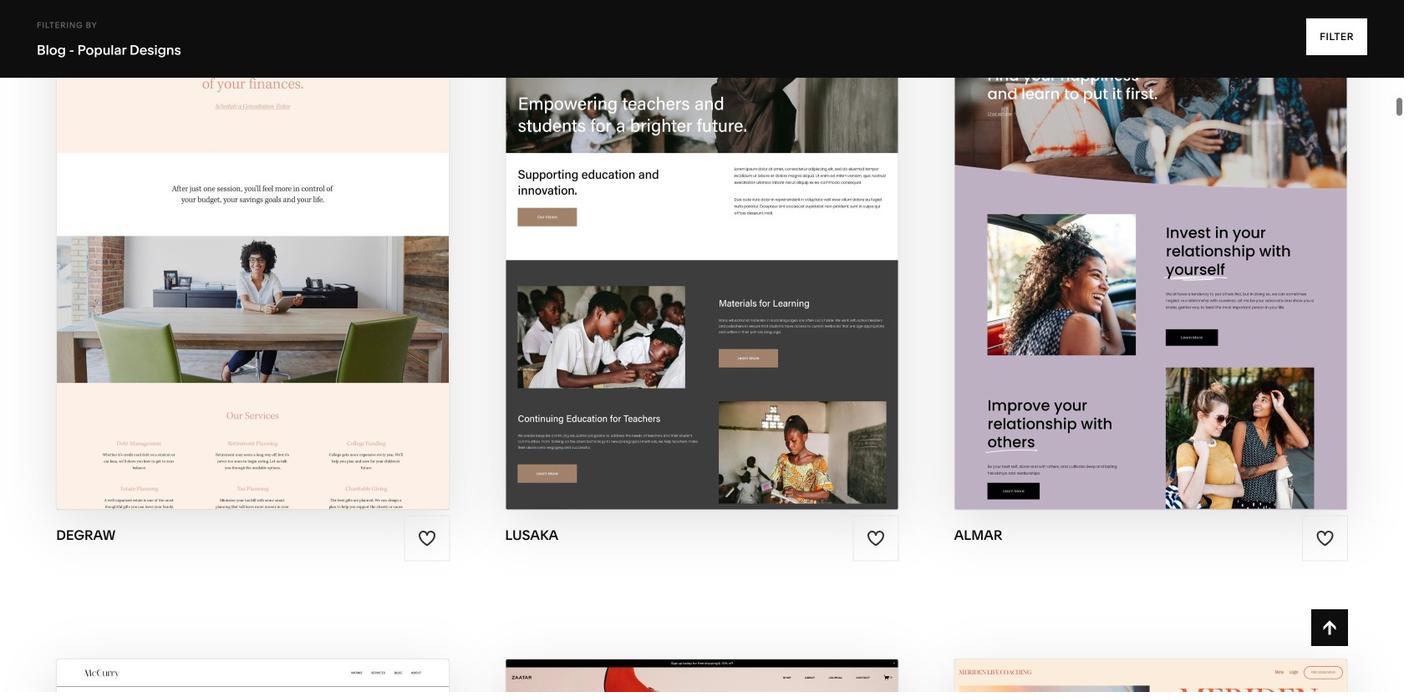 Task type: describe. For each thing, give the bounding box(es) containing it.
add almar to your favorites list image
[[1316, 529, 1335, 548]]

meriden image
[[955, 660, 1348, 692]]

almar image
[[955, 0, 1348, 510]]

degraw image
[[57, 0, 449, 510]]

mccurry image
[[57, 660, 449, 692]]



Task type: locate. For each thing, give the bounding box(es) containing it.
add degraw to your favorites list image
[[418, 529, 436, 548]]

add lusaka to your favorites list image
[[867, 529, 886, 548]]

back to top image
[[1321, 619, 1339, 637]]

lusaka image
[[506, 0, 899, 510]]

zaatar image
[[506, 660, 899, 692]]



Task type: vqa. For each thing, say whether or not it's contained in the screenshot.
Sell
no



